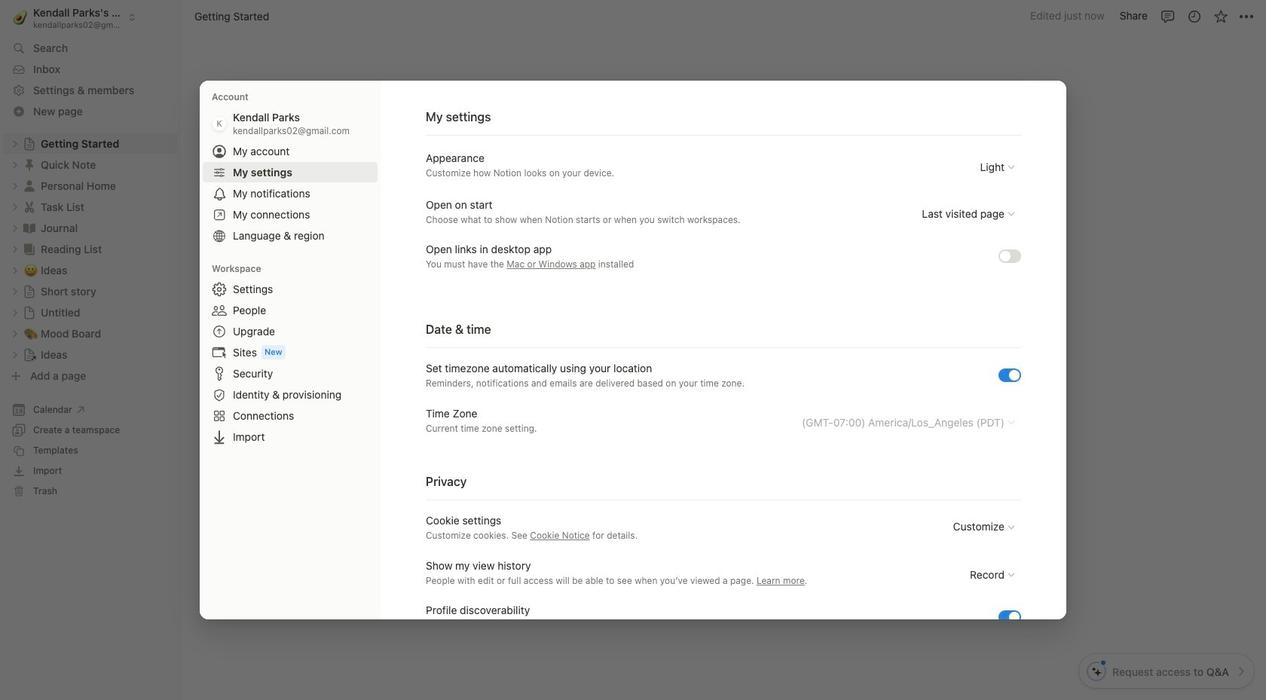 Task type: locate. For each thing, give the bounding box(es) containing it.
🥑 image
[[13, 8, 27, 27]]

👋 image
[[458, 166, 474, 185]]



Task type: vqa. For each thing, say whether or not it's contained in the screenshot.
👋 image
yes



Task type: describe. For each thing, give the bounding box(es) containing it.
👉 image
[[458, 474, 474, 493]]

updates image
[[1187, 9, 1202, 24]]

comments image
[[1161, 9, 1176, 24]]

favorite image
[[1214, 9, 1229, 24]]



